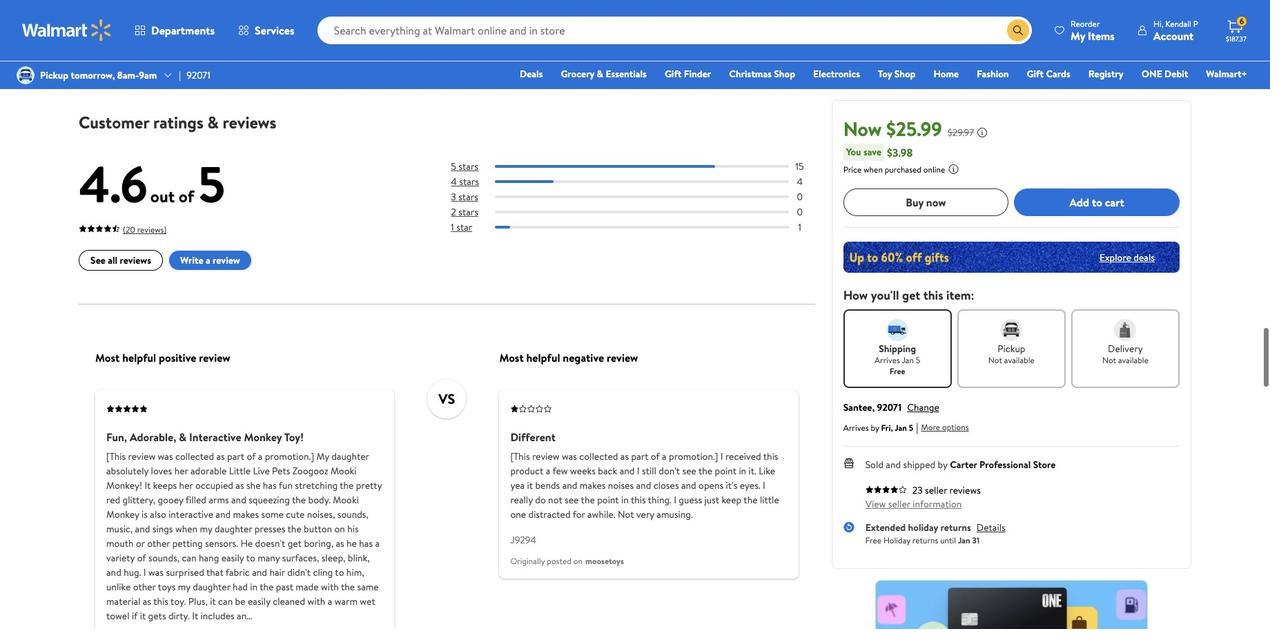 Task type: locate. For each thing, give the bounding box(es) containing it.
shipping
[[180, 67, 210, 78], [733, 67, 763, 78]]

1 horizontal spatial 5+
[[292, 39, 305, 54]]

shop for christmas shop
[[774, 67, 796, 81]]

delivery
[[116, 67, 146, 78], [669, 67, 699, 78], [1108, 342, 1143, 356]]

1 vertical spatial 2
[[451, 205, 456, 219]]

it down plus,
[[192, 609, 198, 622]]

2 helpful from the left
[[527, 350, 560, 365]]

0 horizontal spatial has
[[263, 478, 277, 492]]

$3.98
[[887, 145, 913, 160]]

1 vertical spatial arrives
[[844, 422, 869, 433]]

1 part from the left
[[227, 449, 245, 463]]

1 vertical spatial when
[[175, 522, 198, 535]]

1 day from the left
[[166, 67, 178, 78]]

1 vertical spatial daughter
[[215, 522, 252, 535]]

daughter up "pretty"
[[332, 449, 369, 463]]

pets up reactions,
[[131, 0, 152, 9]]

with inside dr. stem toys talking world globe with interactive stylus pen and stand 2
[[450, 9, 470, 24]]

1 progress bar from the top
[[495, 165, 789, 167]]

a left 'few'
[[546, 464, 551, 477]]

live for house
[[661, 0, 681, 9]]

little
[[760, 493, 780, 506]]

1 horizontal spatial shop
[[895, 67, 916, 81]]

services
[[255, 23, 295, 38]]

was
[[158, 449, 173, 463], [562, 449, 577, 463], [148, 565, 164, 579]]

0 horizontal spatial 3+ day shipping
[[155, 67, 210, 78]]

1 horizontal spatial [this
[[511, 449, 530, 463]]

seller for view
[[889, 497, 911, 511]]

it right if
[[140, 609, 146, 622]]

1 horizontal spatial when
[[864, 164, 883, 175]]

5+ inside little live pets my pet lamb walks, dances 25+ sounds & reactions. batteries included, ages 5+
[[292, 39, 305, 54]]

just
[[705, 493, 720, 506]]

explore
[[1100, 250, 1132, 264]]

4 product group from the left
[[634, 0, 799, 87]]

pickup down 'intent image for pickup'
[[998, 342, 1026, 356]]

in down noises
[[622, 493, 629, 506]]

1 horizontal spatial interactive
[[189, 429, 241, 444]]

5+ right departments
[[217, 24, 229, 39]]

0 horizontal spatial reviews
[[120, 253, 151, 267]]

2 vertical spatial it
[[140, 609, 146, 622]]

delivery down 66
[[669, 67, 699, 78]]

jan inside extended holiday returns details free holiday returns until jan 31
[[959, 534, 971, 546]]

customer
[[79, 110, 149, 134]]

her up the filled
[[179, 478, 193, 492]]

by left carter
[[938, 458, 948, 472]]

my up zoogooz at the bottom
[[317, 449, 329, 463]]

helpful left the negative
[[527, 350, 560, 365]]

promotion.]
[[265, 449, 314, 463], [669, 449, 719, 463]]

little inside little live pets my pet lamb walks, dances 25+ sounds & reactions. batteries included, ages 5+
[[266, 0, 290, 9]]

5+ down chick
[[763, 24, 776, 39]]

deals link
[[514, 66, 549, 81]]

point up it's
[[715, 464, 737, 477]]

progress bar
[[495, 165, 789, 167], [495, 180, 789, 183], [495, 195, 789, 198], [495, 211, 789, 213], [495, 226, 789, 229]]

1 vertical spatial reviews
[[120, 253, 151, 267]]

and inside dr. stem toys talking world globe with interactive stylus pen and stand 2
[[579, 9, 596, 24]]

1 horizontal spatial not
[[989, 354, 1003, 366]]

0 horizontal spatial on
[[335, 522, 345, 535]]

collected up adorable
[[175, 449, 214, 463]]

gift cards link
[[1021, 66, 1077, 81]]

hair
[[270, 565, 285, 579]]

product group containing little live pets my puppy's home interactive puppy and kennel, 25+ sounds and reactions, ages 5+
[[81, 0, 246, 87]]

progress bar for 2 stars
[[495, 211, 789, 213]]

of inside different [this review was collected as part of a promotion.] i received this product a few weeks back and i still don't see the point in it. like yea it bends and makes noises and closes and opens it's eyes. i really do not see the point in this thing. i guess just keep the little one distracted for awhile. not very amusing.
[[651, 449, 660, 463]]

a left warm
[[328, 594, 332, 608]]

1 horizontal spatial can
[[218, 594, 233, 608]]

1 25+ from the left
[[225, 9, 244, 24]]

made
[[296, 580, 319, 593]]

0 vertical spatial get
[[903, 287, 921, 304]]

write
[[180, 253, 203, 267]]

1 shop from the left
[[774, 67, 796, 81]]

buy
[[906, 195, 924, 210]]

easily right be
[[248, 594, 271, 608]]

1 horizontal spatial 1
[[799, 220, 802, 234]]

0 horizontal spatial get
[[288, 536, 302, 550]]

to
[[1092, 195, 1103, 210], [246, 551, 255, 564], [335, 565, 344, 579]]

2 horizontal spatial it
[[527, 478, 533, 492]]

view
[[866, 497, 886, 511]]

not inside delivery not available
[[1103, 354, 1117, 366]]

little inside "little live pets my puppy's home interactive puppy and kennel, 25+ sounds and reactions, ages 5+ 291"
[[81, 0, 106, 9]]

one
[[1142, 67, 1163, 81]]

5+ inside "little live pets my puppy's home interactive puppy and kennel, 25+ sounds and reactions, ages 5+ 291"
[[217, 24, 229, 39]]

interactive inside dr. stem toys talking world globe with interactive stylus pen and stand 2
[[473, 9, 524, 24]]

doesn't
[[255, 536, 285, 550]]

returns left until at the bottom right of page
[[913, 534, 939, 546]]

[this up product
[[511, 449, 530, 463]]

1 vertical spatial makes
[[233, 507, 259, 521]]

variety
[[106, 551, 135, 564]]

0 horizontal spatial promotion.]
[[265, 449, 314, 463]]

2 most from the left
[[500, 350, 524, 365]]

write a review link
[[169, 250, 252, 271]]

2 horizontal spatial not
[[1103, 354, 1117, 366]]

home right puppy's
[[210, 0, 240, 9]]

when up petting
[[175, 522, 198, 535]]

1 horizontal spatial get
[[903, 287, 921, 304]]

4 for 4 stars
[[451, 174, 457, 188]]

1 gift from the left
[[665, 67, 682, 81]]

0 horizontal spatial most
[[95, 350, 120, 365]]

reactions.
[[266, 24, 315, 39]]

search icon image
[[1013, 25, 1024, 36]]

gift left finder
[[665, 67, 682, 81]]

intent image for delivery image
[[1115, 319, 1137, 341]]

little up colors
[[634, 0, 659, 9]]

departments
[[151, 23, 215, 38]]

as inside different [this review was collected as part of a promotion.] i received this product a few weeks back and i still don't see the point in it. like yea it bends and makes noises and closes and opens it's eyes. i really do not see the point in this thing. i guess just keep the little one distracted for awhile. not very amusing.
[[621, 449, 629, 463]]

arrives
[[875, 354, 900, 366], [844, 422, 869, 433]]

live left puppy
[[109, 0, 128, 9]]

2 collected from the left
[[580, 449, 618, 463]]

0 horizontal spatial free
[[866, 534, 882, 546]]

5 up change
[[916, 354, 921, 366]]

1 promotion.] from the left
[[265, 449, 314, 463]]

2 0 from the top
[[797, 205, 803, 219]]

8am-
[[117, 68, 139, 82]]

free left holiday
[[866, 534, 882, 546]]

2 available from the left
[[1119, 354, 1149, 366]]

my down surprised on the left of the page
[[178, 580, 191, 593]]

review right positive
[[199, 350, 230, 365]]

1 most from the left
[[95, 350, 120, 365]]

1 vertical spatial 92071
[[877, 401, 902, 414]]

little inside little live pets, surprise chick hatching house with chick, styles and colors may vary, ages 5+ 66
[[634, 0, 659, 9]]

92071 for |
[[187, 68, 211, 82]]

all
[[108, 253, 118, 267]]

92071 for santee,
[[877, 401, 902, 414]]

as up noises
[[621, 449, 629, 463]]

free down shipping
[[890, 365, 906, 377]]

home left fashion
[[934, 67, 959, 81]]

31
[[973, 534, 980, 546]]

2 vertical spatial in
[[250, 580, 258, 593]]

little inside fun, adorable, & interactive monkey toy! [this review was collected as part of a promotion.] my daughter absolutely loves her adorable little live pets zoogooz mooki monkey! it keeps her occupied as she has fun stretching the pretty red glittery, gooey filled arms and squeezing the body. mooki monkey is also interactive and makes some cute noises, sounds, music, and sings when my daughter presses the button on his mouth or other petting sensors. he doesn't get boring, as he has a variety of sounds, can hang easily to many surfaces, sleep, blink, and hug. i was surprised that fabric and hair didn't cling to him, unlike other toys my daughter had in the past made with the same material as this toy. plus, it can be easily cleaned with a warm wet towel if it gets dirty. it includes an...
[[229, 464, 251, 477]]

santee, 92071 change
[[844, 401, 940, 414]]

2 4 from the left
[[797, 174, 803, 188]]

talking
[[519, 0, 552, 9]]

zoogooz
[[293, 464, 328, 477]]

3+ day shipping for reactions,
[[155, 67, 210, 78]]

1 shipping from the left
[[180, 67, 210, 78]]

an...
[[237, 609, 252, 622]]

see up for
[[565, 493, 579, 506]]

live for walks,
[[293, 0, 312, 9]]

sleep,
[[322, 551, 346, 564]]

2 25+ from the left
[[336, 9, 354, 24]]

she
[[246, 478, 261, 492]]

available for delivery
[[1119, 354, 1149, 366]]

little for little live pets my pet lamb walks, dances 25+ sounds & reactions. batteries included, ages 5+
[[266, 0, 290, 9]]

stars right the 3
[[459, 190, 478, 204]]

occupied
[[195, 478, 233, 492]]

1 vertical spatial 0
[[797, 205, 803, 219]]

toy
[[878, 67, 892, 81]]

gets
[[148, 609, 166, 622]]

3 product group from the left
[[450, 0, 615, 87]]

0 horizontal spatial shop
[[774, 67, 796, 81]]

seller down 3.913 stars out of 5, based on 23 seller reviews element in the bottom right of the page
[[889, 497, 911, 511]]

eyes.
[[740, 478, 761, 492]]

available inside delivery not available
[[1119, 354, 1149, 366]]

it up 'glittery,'
[[145, 478, 151, 492]]

1 vertical spatial |
[[917, 420, 919, 435]]

vary,
[[710, 24, 734, 39]]

get right 'you'll'
[[903, 287, 921, 304]]

guess
[[679, 493, 702, 506]]

stars
[[459, 159, 479, 173], [459, 174, 479, 188], [459, 190, 478, 204], [459, 205, 479, 219]]

has right 'he'
[[359, 536, 373, 550]]

delivery for and
[[116, 67, 146, 78]]

4 up the 3
[[451, 174, 457, 188]]

0 horizontal spatial 5+
[[217, 24, 229, 39]]

ages for dances
[[266, 39, 289, 54]]

2 down the 3
[[451, 205, 456, 219]]

now
[[844, 115, 882, 142]]

4 progress bar from the top
[[495, 211, 789, 213]]

not inside pickup not available
[[989, 354, 1003, 366]]

0 horizontal spatial interactive
[[81, 9, 133, 24]]

1 0 from the top
[[797, 190, 803, 204]]

received
[[726, 449, 761, 463]]

2 vertical spatial daughter
[[193, 580, 231, 593]]

2 3+ day shipping from the left
[[707, 67, 763, 78]]

point
[[715, 464, 737, 477], [597, 493, 619, 506]]

on inside fun, adorable, & interactive monkey toy! [this review was collected as part of a promotion.] my daughter absolutely loves her adorable little live pets zoogooz mooki monkey! it keeps her occupied as she has fun stretching the pretty red glittery, gooey filled arms and squeezing the body. mooki monkey is also interactive and makes some cute noises, sounds, music, and sings when my daughter presses the button on his mouth or other petting sensors. he doesn't get boring, as he has a variety of sounds, can hang easily to many surfaces, sleep, blink, and hug. i was surprised that fabric and hair didn't cling to him, unlike other toys my daughter had in the past made with the same material as this toy. plus, it can be easily cleaned with a warm wet towel if it gets dirty. it includes an...
[[335, 522, 345, 535]]

3.913 stars out of 5, based on 23 seller reviews element
[[866, 485, 907, 494]]

1 horizontal spatial collected
[[580, 449, 618, 463]]

it inside different [this review was collected as part of a promotion.] i received this product a few weeks back and i still don't see the point in it. like yea it bends and makes noises and closes and opens it's eyes. i really do not see the point in this thing. i guess just keep the little one distracted for awhile. not very amusing.
[[527, 478, 533, 492]]

on left 'his'
[[335, 522, 345, 535]]

0 vertical spatial can
[[182, 551, 197, 564]]

1 horizontal spatial ages
[[266, 39, 289, 54]]

deals
[[520, 67, 543, 81]]

0 horizontal spatial it
[[140, 609, 146, 622]]

fun, adorable, & interactive monkey toy! [this review was collected as part of a promotion.] my daughter absolutely loves her adorable little live pets zoogooz mooki monkey! it keeps her occupied as she has fun stretching the pretty red glittery, gooey filled arms and squeezing the body. mooki monkey is also interactive and makes some cute noises, sounds, music, and sings when my daughter presses the button on his mouth or other petting sensors. he doesn't get boring, as he has a variety of sounds, can hang easily to many surfaces, sleep, blink, and hug. i was surprised that fabric and hair didn't cling to him, unlike other toys my daughter had in the past made with the same material as this toy. plus, it can be easily cleaned with a warm wet towel if it gets dirty. it includes an...
[[106, 429, 382, 622]]

0 vertical spatial daughter
[[332, 449, 369, 463]]

blink,
[[348, 551, 370, 564]]

0 horizontal spatial pets
[[131, 0, 152, 9]]

body.
[[308, 493, 331, 506]]

2 [this from the left
[[511, 449, 530, 463]]

not for delivery
[[1103, 354, 1117, 366]]

like
[[759, 464, 776, 477]]

0 horizontal spatial |
[[179, 68, 181, 82]]

product group containing little live pets my pet lamb walks, dances 25+ sounds & reactions. batteries included, ages 5+
[[266, 0, 430, 87]]

2 day from the left
[[719, 67, 731, 78]]

that
[[206, 565, 224, 579]]

not inside different [this review was collected as part of a promotion.] i received this product a few weeks back and i still don't see the point in it. like yea it bends and makes noises and closes and opens it's eyes. i really do not see the point in this thing. i guess just keep the little one distracted for awhile. not very amusing.
[[618, 507, 634, 521]]

live up she
[[253, 464, 270, 477]]

explore deals link
[[1094, 245, 1161, 270]]

arrives down intent image for shipping
[[875, 354, 900, 366]]

live inside little live pets my pet lamb walks, dances 25+ sounds & reactions. batteries included, ages 5+
[[293, 0, 312, 9]]

0 horizontal spatial helpful
[[122, 350, 156, 365]]

back
[[598, 464, 618, 477]]

not for pickup
[[989, 354, 1003, 366]]

helpful left positive
[[122, 350, 156, 365]]

fun
[[279, 478, 293, 492]]

absolutely
[[106, 464, 149, 477]]

1 horizontal spatial 2
[[494, 45, 498, 56]]

get inside fun, adorable, & interactive monkey toy! [this review was collected as part of a promotion.] my daughter absolutely loves her adorable little live pets zoogooz mooki monkey! it keeps her occupied as she has fun stretching the pretty red glittery, gooey filled arms and squeezing the body. mooki monkey is also interactive and makes some cute noises, sounds, music, and sings when my daughter presses the button on his mouth or other petting sensors. he doesn't get boring, as he has a variety of sounds, can hang easily to many surfaces, sleep, blink, and hug. i was surprised that fabric and hair didn't cling to him, unlike other toys my daughter had in the past made with the same material as this toy. plus, it can be easily cleaned with a warm wet towel if it gets dirty. it includes an...
[[288, 536, 302, 550]]

point up the awhile.
[[597, 493, 619, 506]]

1 horizontal spatial 3+ day shipping
[[707, 67, 763, 78]]

i inside fun, adorable, & interactive monkey toy! [this review was collected as part of a promotion.] my daughter absolutely loves her adorable little live pets zoogooz mooki monkey! it keeps her occupied as she has fun stretching the pretty red glittery, gooey filled arms and squeezing the body. mooki monkey is also interactive and makes some cute noises, sounds, music, and sings when my daughter presses the button on his mouth or other petting sensors. he doesn't get boring, as he has a variety of sounds, can hang easily to many surfaces, sleep, blink, and hug. i was surprised that fabric and hair didn't cling to him, unlike other toys my daughter had in the past made with the same material as this toy. plus, it can be easily cleaned with a warm wet towel if it gets dirty. it includes an...
[[144, 565, 146, 579]]

surprised
[[166, 565, 204, 579]]

Search search field
[[317, 17, 1032, 44]]

3+ for reactions,
[[155, 67, 164, 78]]

seller right 23
[[925, 483, 948, 497]]

0 vertical spatial 2
[[494, 45, 498, 56]]

[this
[[106, 449, 126, 463], [511, 449, 530, 463]]

little
[[81, 0, 106, 9], [266, 0, 290, 9], [634, 0, 659, 9], [229, 464, 251, 477]]

1 horizontal spatial 25+
[[336, 9, 354, 24]]

2 horizontal spatial ages
[[737, 24, 761, 39]]

0 horizontal spatial 3+
[[155, 67, 164, 78]]

0 horizontal spatial [this
[[106, 449, 126, 463]]

5 progress bar from the top
[[495, 226, 789, 229]]

gift left cards
[[1027, 67, 1044, 81]]

free inside extended holiday returns details free holiday returns until jan 31
[[866, 534, 882, 546]]

0 vertical spatial reviews
[[223, 110, 277, 134]]

grocery & essentials
[[561, 67, 647, 81]]

with left toys
[[450, 9, 470, 24]]

pets for puppy
[[131, 0, 152, 9]]

0 vertical spatial jan
[[902, 354, 914, 366]]

2 gift from the left
[[1027, 67, 1044, 81]]

part up occupied
[[227, 449, 245, 463]]

gooey
[[158, 493, 184, 506]]

a up she
[[258, 449, 263, 463]]

toys
[[496, 0, 517, 9]]

progress bar for 4 stars
[[495, 180, 789, 183]]

really
[[511, 493, 533, 506]]

(20 reviews)
[[123, 223, 167, 235]]

day for vary,
[[719, 67, 731, 78]]

1 horizontal spatial pets
[[272, 464, 290, 477]]

2 product group from the left
[[266, 0, 430, 87]]

my inside reorder my items
[[1071, 28, 1086, 43]]

0 vertical spatial to
[[1092, 195, 1103, 210]]

3+ day shipping
[[155, 67, 210, 78], [707, 67, 763, 78]]

ages inside little live pets, surprise chick hatching house with chick, styles and colors may vary, ages 5+ 66
[[737, 24, 761, 39]]

available inside pickup not available
[[1005, 354, 1035, 366]]

1 collected from the left
[[175, 449, 214, 463]]

my up reactions,
[[154, 0, 169, 9]]

25+ left pet
[[336, 9, 354, 24]]

you'll
[[871, 287, 900, 304]]

jan right fri, at the right bottom of the page
[[895, 422, 907, 433]]

daughter down "that"
[[193, 580, 231, 593]]

1 4 from the left
[[451, 174, 457, 188]]

shop right toy
[[895, 67, 916, 81]]

1 star
[[451, 220, 473, 234]]

1 horizontal spatial on
[[574, 555, 583, 566]]

other down hug.
[[133, 580, 156, 593]]

0 horizontal spatial my
[[178, 580, 191, 593]]

shop for toy shop
[[895, 67, 916, 81]]

2 1 from the left
[[799, 220, 802, 234]]

pets
[[131, 0, 152, 9], [315, 0, 336, 9], [272, 464, 290, 477]]

3+ day shipping down departments
[[155, 67, 210, 78]]

a
[[206, 253, 210, 267], [258, 449, 263, 463], [662, 449, 667, 463], [546, 464, 551, 477], [375, 536, 380, 550], [328, 594, 332, 608]]

2 horizontal spatial pets
[[315, 0, 336, 9]]

add to cart button
[[1015, 189, 1180, 216]]

0 vertical spatial sounds,
[[338, 507, 369, 521]]

1 1 from the left
[[451, 220, 454, 234]]

0 horizontal spatial see
[[565, 493, 579, 506]]

2 promotion.] from the left
[[669, 449, 719, 463]]

makes left "some"
[[233, 507, 259, 521]]

1 3+ day shipping from the left
[[155, 67, 210, 78]]

live inside "little live pets my puppy's home interactive puppy and kennel, 25+ sounds and reactions, ages 5+ 291"
[[109, 0, 128, 9]]

pets for dances
[[315, 0, 336, 9]]

0 horizontal spatial point
[[597, 493, 619, 506]]

2 vertical spatial jan
[[959, 534, 971, 546]]

by left fri, at the right bottom of the page
[[871, 422, 880, 433]]

1 vertical spatial mooki
[[333, 493, 359, 506]]

sounds inside little live pets my pet lamb walks, dances 25+ sounds & reactions. batteries included, ages 5+
[[357, 9, 391, 24]]

0 horizontal spatial arrives
[[844, 422, 869, 433]]

0 horizontal spatial makes
[[233, 507, 259, 521]]

delivery down intent image for delivery
[[1108, 342, 1143, 356]]

2 shipping from the left
[[733, 67, 763, 78]]

ages down the services
[[266, 39, 289, 54]]

collected up back
[[580, 449, 618, 463]]

shipping for vary,
[[733, 67, 763, 78]]

| right 9am
[[179, 68, 181, 82]]

not down intent image for delivery
[[1103, 354, 1117, 366]]

review up absolutely
[[128, 449, 156, 463]]

most for most helpful positive review
[[95, 350, 120, 365]]

1 horizontal spatial |
[[917, 420, 919, 435]]

hi, kendall p account
[[1154, 18, 1199, 43]]

92071 down departments
[[187, 68, 211, 82]]

1 helpful from the left
[[122, 350, 156, 365]]

up to sixty percent off deals. shop now. image
[[844, 242, 1180, 273]]

stars for 3 stars
[[459, 190, 478, 204]]

0 vertical spatial free
[[890, 365, 906, 377]]

other down sings
[[147, 536, 170, 550]]

can down petting
[[182, 551, 197, 564]]

this left item:
[[924, 287, 944, 304]]

pets inside fun, adorable, & interactive monkey toy! [this review was collected as part of a promotion.] my daughter absolutely loves her adorable little live pets zoogooz mooki monkey! it keeps her occupied as she has fun stretching the pretty red glittery, gooey filled arms and squeezing the body. mooki monkey is also interactive and makes some cute noises, sounds, music, and sings when my daughter presses the button on his mouth or other petting sensors. he doesn't get boring, as he has a variety of sounds, can hang easily to many surfaces, sleep, blink, and hug. i was surprised that fabric and hair didn't cling to him, unlike other toys my daughter had in the past made with the same material as this toy. plus, it can be easily cleaned with a warm wet towel if it gets dirty. it includes an...
[[272, 464, 290, 477]]

5 right out
[[198, 149, 225, 218]]

3 progress bar from the top
[[495, 195, 789, 198]]

jan down intent image for shipping
[[902, 354, 914, 366]]

and inside little live pets, surprise chick hatching house with chick, styles and colors may vary, ages 5+ 66
[[634, 24, 651, 39]]

monkey up the music,
[[106, 507, 139, 521]]

gift inside 'link'
[[1027, 67, 1044, 81]]

legal information image
[[948, 164, 959, 175]]

0 horizontal spatial to
[[246, 551, 255, 564]]

2 down toys
[[494, 45, 498, 56]]

0 horizontal spatial not
[[618, 507, 634, 521]]

promotion.] down toy!
[[265, 449, 314, 463]]

1 down 15 on the right of the page
[[799, 220, 802, 234]]

shipping
[[879, 342, 916, 356]]

with left chick,
[[713, 9, 734, 24]]

0 horizontal spatial ages
[[190, 24, 214, 39]]

promotion.] inside fun, adorable, & interactive monkey toy! [this review was collected as part of a promotion.] my daughter absolutely loves her adorable little live pets zoogooz mooki monkey! it keeps her occupied as she has fun stretching the pretty red glittery, gooey filled arms and squeezing the body. mooki monkey is also interactive and makes some cute noises, sounds, music, and sings when my daughter presses the button on his mouth or other petting sensors. he doesn't get boring, as he has a variety of sounds, can hang easily to many surfaces, sleep, blink, and hug. i was surprised that fabric and hair didn't cling to him, unlike other toys my daughter had in the past made with the same material as this toy. plus, it can be easily cleaned with a warm wet towel if it gets dirty. it includes an...
[[265, 449, 314, 463]]

dr. stem toys talking world globe with interactive stylus pen and stand 2
[[450, 0, 615, 56]]

4 for 4
[[797, 174, 803, 188]]

closes
[[654, 478, 679, 492]]

walmart+
[[1207, 67, 1248, 81]]

product group
[[81, 0, 246, 87], [266, 0, 430, 87], [450, 0, 615, 87], [634, 0, 799, 87]]

live up reactions.
[[293, 0, 312, 9]]

collected inside different [this review was collected as part of a promotion.] i received this product a few weeks back and i still don't see the point in it. like yea it bends and makes noises and closes and opens it's eyes. i really do not see the point in this thing. i guess just keep the little one distracted for awhile. not very amusing.
[[580, 449, 618, 463]]

1 product group from the left
[[81, 0, 246, 87]]

ages inside little live pets my pet lamb walks, dances 25+ sounds & reactions. batteries included, ages 5+
[[266, 39, 289, 54]]

0 horizontal spatial 4
[[451, 174, 457, 188]]

free inside shipping arrives jan 5 free
[[890, 365, 906, 377]]

pets inside little live pets my pet lamb walks, dances 25+ sounds & reactions. batteries included, ages 5+
[[315, 0, 336, 9]]

1 for 1
[[799, 220, 802, 234]]

returns left 31
[[941, 521, 972, 535]]

live inside little live pets, surprise chick hatching house with chick, styles and colors may vary, ages 5+ 66
[[661, 0, 681, 9]]

christmas shop link
[[723, 66, 802, 81]]

i left still
[[637, 464, 640, 477]]

awhile.
[[588, 507, 616, 521]]

| left more
[[917, 420, 919, 435]]

1 available from the left
[[1005, 354, 1035, 366]]

globe
[[586, 0, 615, 9]]

1 horizontal spatial helpful
[[527, 350, 560, 365]]

my left pet
[[338, 0, 353, 9]]

ages for with
[[737, 24, 761, 39]]

get
[[903, 287, 921, 304], [288, 536, 302, 550]]

1 horizontal spatial promotion.]
[[669, 449, 719, 463]]

1 [this from the left
[[106, 449, 126, 463]]

now $25.99
[[844, 115, 942, 142]]

the down cute
[[288, 522, 302, 535]]

my inside fun, adorable, & interactive monkey toy! [this review was collected as part of a promotion.] my daughter absolutely loves her adorable little live pets zoogooz mooki monkey! it keeps her occupied as she has fun stretching the pretty red glittery, gooey filled arms and squeezing the body. mooki monkey is also interactive and makes some cute noises, sounds, music, and sings when my daughter presses the button on his mouth or other petting sensors. he doesn't get boring, as he has a variety of sounds, can hang easily to many surfaces, sleep, blink, and hug. i was surprised that fabric and hair didn't cling to him, unlike other toys my daughter had in the past made with the same material as this toy. plus, it can be easily cleaned with a warm wet towel if it gets dirty. it includes an...
[[317, 449, 329, 463]]

makes
[[580, 478, 606, 492], [233, 507, 259, 521]]

pickup left gift finder
[[637, 67, 661, 78]]

2 shop from the left
[[895, 67, 916, 81]]

0 horizontal spatial 92071
[[187, 68, 211, 82]]

5+ inside little live pets, surprise chick hatching house with chick, styles and colors may vary, ages 5+ 66
[[763, 24, 776, 39]]

2 horizontal spatial to
[[1092, 195, 1103, 210]]

0 horizontal spatial 25+
[[225, 9, 244, 24]]

1 vertical spatial free
[[866, 534, 882, 546]]

in inside fun, adorable, & interactive monkey toy! [this review was collected as part of a promotion.] my daughter absolutely loves her adorable little live pets zoogooz mooki monkey! it keeps her occupied as she has fun stretching the pretty red glittery, gooey filled arms and squeezing the body. mooki monkey is also interactive and makes some cute noises, sounds, music, and sings when my daughter presses the button on his mouth or other petting sensors. he doesn't get boring, as he has a variety of sounds, can hang easily to many surfaces, sleep, blink, and hug. i was surprised that fabric and hair didn't cling to him, unlike other toys my daughter had in the past made with the same material as this toy. plus, it can be easily cleaned with a warm wet towel if it gets dirty. it includes an...
[[250, 580, 258, 593]]

1 horizontal spatial day
[[719, 67, 731, 78]]

review inside different [this review was collected as part of a promotion.] i received this product a few weeks back and i still don't see the point in it. like yea it bends and makes noises and closes and opens it's eyes. i really do not see the point in this thing. i guess just keep the little one distracted for awhile. not very amusing.
[[532, 449, 560, 463]]

ages inside "little live pets my puppy's home interactive puppy and kennel, 25+ sounds and reactions, ages 5+ 291"
[[190, 24, 214, 39]]

to inside button
[[1092, 195, 1103, 210]]

little for little live pets my puppy's home interactive puppy and kennel, 25+ sounds and reactions, ages 5+ 291
[[81, 0, 106, 9]]

3+ day shipping down vary,
[[707, 67, 763, 78]]

1 horizontal spatial to
[[335, 565, 344, 579]]

to left cart
[[1092, 195, 1103, 210]]

pen
[[558, 9, 576, 24]]

change
[[908, 401, 940, 414]]

3+ left the christmas
[[707, 67, 717, 78]]

0 horizontal spatial 1
[[451, 220, 454, 234]]

 image
[[17, 66, 35, 84]]

0 vertical spatial makes
[[580, 478, 606, 492]]

1 for 1 star
[[451, 220, 454, 234]]

2 progress bar from the top
[[495, 180, 789, 183]]

2 part from the left
[[632, 449, 649, 463]]

1 horizontal spatial arrives
[[875, 354, 900, 366]]

0 vertical spatial my
[[200, 522, 212, 535]]

2 horizontal spatial 5+
[[763, 24, 776, 39]]

1 3+ from the left
[[155, 67, 164, 78]]

0 horizontal spatial part
[[227, 449, 245, 463]]

25+ inside "little live pets my puppy's home interactive puppy and kennel, 25+ sounds and reactions, ages 5+ 291"
[[225, 9, 244, 24]]

dr.
[[450, 0, 464, 9]]

1 vertical spatial point
[[597, 493, 619, 506]]

of right out
[[179, 184, 194, 208]]

my inside "little live pets my puppy's home interactive puppy and kennel, 25+ sounds and reactions, ages 5+ 291"
[[154, 0, 169, 9]]

2 3+ from the left
[[707, 67, 717, 78]]

live for interactive
[[109, 0, 128, 9]]

collected inside fun, adorable, & interactive monkey toy! [this review was collected as part of a promotion.] my daughter absolutely loves her adorable little live pets zoogooz mooki monkey! it keeps her occupied as she has fun stretching the pretty red glittery, gooey filled arms and squeezing the body. mooki monkey is also interactive and makes some cute noises, sounds, music, and sings when my daughter presses the button on his mouth or other petting sensors. he doesn't get boring, as he has a variety of sounds, can hang easily to many surfaces, sleep, blink, and hug. i was surprised that fabric and hair didn't cling to him, unlike other toys my daughter had in the past made with the same material as this toy. plus, it can be easily cleaned with a warm wet towel if it gets dirty. it includes an...
[[175, 449, 214, 463]]

sings
[[152, 522, 173, 535]]

pets inside "little live pets my puppy's home interactive puppy and kennel, 25+ sounds and reactions, ages 5+ 291"
[[131, 0, 152, 9]]

0 vertical spatial on
[[335, 522, 345, 535]]



Task type: vqa. For each thing, say whether or not it's contained in the screenshot.
Moving Boxes & Kits
no



Task type: describe. For each thing, give the bounding box(es) containing it.
weeks
[[570, 464, 596, 477]]

i left received
[[721, 449, 723, 463]]

1 vertical spatial to
[[246, 551, 255, 564]]

i up amusing. on the bottom right of the page
[[674, 493, 677, 506]]

0 horizontal spatial monkey
[[106, 507, 139, 521]]

it.
[[749, 464, 757, 477]]

makes inside different [this review was collected as part of a promotion.] i received this product a few weeks back and i still don't see the point in it. like yea it bends and makes noises and closes and opens it's eyes. i really do not see the point in this thing. i guess just keep the little one distracted for awhile. not very amusing.
[[580, 478, 606, 492]]

customer ratings & reviews
[[79, 110, 277, 134]]

a right write
[[206, 253, 210, 267]]

product group containing dr. stem toys talking world globe with interactive stylus pen and stand
[[450, 0, 615, 87]]

cards
[[1047, 67, 1071, 81]]

the up cute
[[292, 493, 306, 506]]

0 vertical spatial monkey
[[244, 429, 282, 444]]

warm
[[335, 594, 358, 608]]

interactive inside fun, adorable, & interactive monkey toy! [this review was collected as part of a promotion.] my daughter absolutely loves her adorable little live pets zoogooz mooki monkey! it keeps her occupied as she has fun stretching the pretty red glittery, gooey filled arms and squeezing the body. mooki monkey is also interactive and makes some cute noises, sounds, music, and sings when my daughter presses the button on his mouth or other petting sensors. he doesn't get boring, as he has a variety of sounds, can hang easily to many surfaces, sleep, blink, and hug. i was surprised that fabric and hair didn't cling to him, unlike other toys my daughter had in the past made with the same material as this toy. plus, it can be easily cleaned with a warm wet towel if it gets dirty. it includes an...
[[189, 429, 241, 444]]

essentials
[[606, 67, 647, 81]]

when inside fun, adorable, & interactive monkey toy! [this review was collected as part of a promotion.] my daughter absolutely loves her adorable little live pets zoogooz mooki monkey! it keeps her occupied as she has fun stretching the pretty red glittery, gooey filled arms and squeezing the body. mooki monkey is also interactive and makes some cute noises, sounds, music, and sings when my daughter presses the button on his mouth or other petting sensors. he doesn't get boring, as he has a variety of sounds, can hang easily to many surfaces, sleep, blink, and hug. i was surprised that fabric and hair didn't cling to him, unlike other toys my daughter had in the past made with the same material as this toy. plus, it can be easily cleaned with a warm wet towel if it gets dirty. it includes an...
[[175, 522, 198, 535]]

0 vertical spatial |
[[179, 68, 181, 82]]

gift finder link
[[659, 66, 718, 81]]

stars for 2 stars
[[459, 205, 479, 219]]

toys
[[158, 580, 176, 593]]

5 up 4 stars
[[451, 159, 456, 173]]

pretty
[[356, 478, 382, 492]]

with down cling
[[321, 580, 339, 593]]

stand
[[450, 24, 477, 39]]

reviews for 23 seller reviews
[[950, 483, 981, 497]]

9am
[[139, 68, 157, 82]]

home inside "little live pets my puppy's home interactive puppy and kennel, 25+ sounds and reactions, ages 5+ 291"
[[210, 0, 240, 9]]

sensors.
[[205, 536, 238, 550]]

do
[[535, 493, 546, 506]]

0 vertical spatial other
[[147, 536, 170, 550]]

extended holiday returns details free holiday returns until jan 31
[[866, 521, 1006, 546]]

ages for puppy
[[190, 24, 214, 39]]

review right write
[[213, 253, 240, 267]]

this up like
[[764, 449, 779, 463]]

past
[[276, 580, 293, 593]]

seller for 23
[[925, 483, 948, 497]]

little live pets, surprise chick hatching house with chick, styles and colors may vary, ages 5+ 66
[[634, 0, 797, 56]]

for
[[573, 507, 585, 521]]

vs
[[439, 389, 455, 408]]

0 vertical spatial her
[[174, 464, 188, 477]]

p
[[1194, 18, 1199, 29]]

cleaned
[[273, 594, 305, 608]]

2 inside dr. stem toys talking world globe with interactive stylus pen and stand 2
[[494, 45, 498, 56]]

this inside fun, adorable, & interactive monkey toy! [this review was collected as part of a promotion.] my daughter absolutely loves her adorable little live pets zoogooz mooki monkey! it keeps her occupied as she has fun stretching the pretty red glittery, gooey filled arms and squeezing the body. mooki monkey is also interactive and makes some cute noises, sounds, music, and sings when my daughter presses the button on his mouth or other petting sensors. he doesn't get boring, as he has a variety of sounds, can hang easily to many surfaces, sleep, blink, and hug. i was surprised that fabric and hair didn't cling to him, unlike other toys my daughter had in the past made with the same material as this toy. plus, it can be easily cleaned with a warm wet towel if it gets dirty. it includes an...
[[153, 594, 168, 608]]

15
[[796, 159, 804, 173]]

reviews for see all reviews
[[120, 253, 151, 267]]

reorder my items
[[1071, 18, 1115, 43]]

with down made
[[308, 594, 326, 608]]

0 for 2 stars
[[797, 205, 803, 219]]

intent image for shipping image
[[887, 319, 909, 341]]

colors
[[654, 24, 685, 39]]

wet
[[360, 594, 376, 608]]

of up she
[[247, 449, 256, 463]]

review right the negative
[[607, 350, 638, 365]]

0 vertical spatial it
[[145, 478, 151, 492]]

1 horizontal spatial sounds,
[[338, 507, 369, 521]]

he
[[347, 536, 357, 550]]

not
[[548, 493, 563, 506]]

interactive inside "little live pets my puppy's home interactive puppy and kennel, 25+ sounds and reactions, ages 5+ 291"
[[81, 9, 133, 24]]

a right 'he'
[[375, 536, 380, 550]]

most helpful negative review
[[500, 350, 638, 365]]

hug.
[[124, 565, 141, 579]]

my inside little live pets my pet lamb walks, dances 25+ sounds & reactions. batteries included, ages 5+
[[338, 0, 353, 9]]

[this inside fun, adorable, & interactive monkey toy! [this review was collected as part of a promotion.] my daughter absolutely loves her adorable little live pets zoogooz mooki monkey! it keeps her occupied as she has fun stretching the pretty red glittery, gooey filled arms and squeezing the body. mooki monkey is also interactive and makes some cute noises, sounds, music, and sings when my daughter presses the button on his mouth or other petting sensors. he doesn't get boring, as he has a variety of sounds, can hang easily to many surfaces, sleep, blink, and hug. i was surprised that fabric and hair didn't cling to him, unlike other toys my daughter had in the past made with the same material as this toy. plus, it can be easily cleaned with a warm wet towel if it gets dirty. it includes an...
[[106, 449, 126, 463]]

gift for gift cards
[[1027, 67, 1044, 81]]

see all reviews link
[[79, 250, 163, 271]]

as left she
[[236, 478, 244, 492]]

items
[[1088, 28, 1115, 43]]

available for pickup
[[1005, 354, 1035, 366]]

surfaces,
[[282, 551, 319, 564]]

toy.
[[171, 594, 186, 608]]

the left "pretty"
[[340, 478, 354, 492]]

1 vertical spatial sounds,
[[148, 551, 180, 564]]

was inside different [this review was collected as part of a promotion.] i received this product a few weeks back and i still don't see the point in it. like yea it bends and makes noises and closes and opens it's eyes. i really do not see the point in this thing. i guess just keep the little one distracted for awhile. not very amusing.
[[562, 449, 577, 463]]

reactions,
[[138, 24, 188, 39]]

25+ inside little live pets my pet lamb walks, dances 25+ sounds & reactions. batteries included, ages 5+
[[336, 9, 354, 24]]

part inside fun, adorable, & interactive monkey toy! [this review was collected as part of a promotion.] my daughter absolutely loves her adorable little live pets zoogooz mooki monkey! it keeps her occupied as she has fun stretching the pretty red glittery, gooey filled arms and squeezing the body. mooki monkey is also interactive and makes some cute noises, sounds, music, and sings when my daughter presses the button on his mouth or other petting sensors. he doesn't get boring, as he has a variety of sounds, can hang easily to many surfaces, sleep, blink, and hug. i was surprised that fabric and hair didn't cling to him, unlike other toys my daughter had in the past made with the same material as this toy. plus, it can be easily cleaned with a warm wet towel if it gets dirty. it includes an...
[[227, 449, 245, 463]]

0 vertical spatial when
[[864, 164, 883, 175]]

gift cards
[[1027, 67, 1071, 81]]

plus,
[[188, 594, 208, 608]]

promotion.] inside different [this review was collected as part of a promotion.] i received this product a few weeks back and i still don't see the point in it. like yea it bends and makes noises and closes and opens it's eyes. i really do not see the point in this thing. i guess just keep the little one distracted for awhile. not very amusing.
[[669, 449, 719, 463]]

stars for 5 stars
[[459, 159, 479, 173]]

walmart+ link
[[1200, 66, 1254, 81]]

kendall
[[1166, 18, 1192, 29]]

[this inside different [this review was collected as part of a promotion.] i received this product a few weeks back and i still don't see the point in it. like yea it bends and makes noises and closes and opens it's eyes. i really do not see the point in this thing. i guess just keep the little one distracted for awhile. not very amusing.
[[511, 449, 530, 463]]

cart
[[1105, 195, 1125, 210]]

& right grocery
[[597, 67, 604, 81]]

& right ratings
[[208, 110, 219, 134]]

jan inside the arrives by fri, jan 5 | more options
[[895, 422, 907, 433]]

1 horizontal spatial returns
[[941, 521, 972, 535]]

stars for 4 stars
[[459, 174, 479, 188]]

walmart image
[[22, 19, 112, 41]]

view seller information
[[866, 497, 962, 511]]

shipped
[[904, 458, 936, 472]]

purchased
[[885, 164, 922, 175]]

makes inside fun, adorable, & interactive monkey toy! [this review was collected as part of a promotion.] my daughter absolutely loves her adorable little live pets zoogooz mooki monkey! it keeps her occupied as she has fun stretching the pretty red glittery, gooey filled arms and squeezing the body. mooki monkey is also interactive and makes some cute noises, sounds, music, and sings when my daughter presses the button on his mouth or other petting sensors. he doesn't get boring, as he has a variety of sounds, can hang easily to many surfaces, sleep, blink, and hug. i was surprised that fabric and hair didn't cling to him, unlike other toys my daughter had in the past made with the same material as this toy. plus, it can be easily cleaned with a warm wet towel if it gets dirty. it includes an...
[[233, 507, 259, 521]]

the up warm
[[341, 580, 355, 593]]

this up very
[[631, 493, 646, 506]]

pickup left the tomorrow,
[[40, 68, 69, 82]]

registry
[[1089, 67, 1124, 81]]

1 horizontal spatial it
[[192, 609, 198, 622]]

progress bar for 3 stars
[[495, 195, 789, 198]]

very
[[637, 507, 655, 521]]

the down 'hair'
[[260, 580, 274, 593]]

may
[[688, 24, 708, 39]]

the down eyes.
[[744, 493, 758, 506]]

1 vertical spatial can
[[218, 594, 233, 608]]

christmas shop
[[729, 67, 796, 81]]

puppy
[[136, 9, 165, 24]]

a up don't
[[662, 449, 667, 463]]

be
[[235, 594, 246, 608]]

write a review
[[180, 253, 240, 267]]

5 inside shipping arrives jan 5 free
[[916, 354, 921, 366]]

$25.99
[[887, 115, 942, 142]]

0 vertical spatial has
[[263, 478, 277, 492]]

4 stars
[[451, 174, 479, 188]]

as left 'he'
[[336, 536, 344, 550]]

progress bar for 1 star
[[495, 226, 789, 229]]

delivery for may
[[669, 67, 699, 78]]

i right eyes.
[[763, 478, 766, 492]]

0 horizontal spatial easily
[[221, 551, 244, 564]]

1 vertical spatial other
[[133, 580, 156, 593]]

day for reactions,
[[166, 67, 178, 78]]

yea
[[511, 478, 525, 492]]

of down or
[[137, 551, 146, 564]]

& inside fun, adorable, & interactive monkey toy! [this review was collected as part of a promotion.] my daughter absolutely loves her adorable little live pets zoogooz mooki monkey! it keeps her occupied as she has fun stretching the pretty red glittery, gooey filled arms and squeezing the body. mooki monkey is also interactive and makes some cute noises, sounds, music, and sings when my daughter presses the button on his mouth or other petting sensors. he doesn't get boring, as he has a variety of sounds, can hang easily to many surfaces, sleep, blink, and hug. i was surprised that fabric and hair didn't cling to him, unlike other toys my daughter had in the past made with the same material as this toy. plus, it can be easily cleaned with a warm wet towel if it gets dirty. it includes an...
[[179, 429, 187, 444]]

product group containing little live pets, surprise chick hatching house with chick, styles and colors may vary, ages 5+
[[634, 0, 799, 87]]

1 horizontal spatial home
[[934, 67, 959, 81]]

change button
[[908, 401, 940, 414]]

0 vertical spatial see
[[683, 464, 697, 477]]

pickup left 8am-
[[84, 67, 108, 78]]

details button
[[977, 521, 1006, 535]]

amusing.
[[657, 507, 693, 521]]

toy!
[[284, 429, 304, 444]]

6
[[1240, 15, 1245, 27]]

most for most helpful negative review
[[500, 350, 524, 365]]

fashion link
[[971, 66, 1016, 81]]

| 92071
[[179, 68, 211, 82]]

live inside fun, adorable, & interactive monkey toy! [this review was collected as part of a promotion.] my daughter absolutely loves her adorable little live pets zoogooz mooki monkey! it keeps her occupied as she has fun stretching the pretty red glittery, gooey filled arms and squeezing the body. mooki monkey is also interactive and makes some cute noises, sounds, music, and sings when my daughter presses the button on his mouth or other petting sensors. he doesn't get boring, as he has a variety of sounds, can hang easily to many surfaces, sleep, blink, and hug. i was surprised that fabric and hair didn't cling to him, unlike other toys my daughter had in the past made with the same material as this toy. plus, it can be easily cleaned with a warm wet towel if it gets dirty. it includes an...
[[253, 464, 270, 477]]

1 vertical spatial by
[[938, 458, 948, 472]]

free for extended
[[866, 534, 882, 546]]

world
[[555, 0, 583, 9]]

delivery inside delivery not available
[[1108, 342, 1143, 356]]

different [this review was collected as part of a promotion.] i received this product a few weeks back and i still don't see the point in it. like yea it bends and makes noises and closes and opens it's eyes. i really do not see the point in this thing. i guess just keep the little one distracted for awhile. not very amusing.
[[511, 429, 780, 521]]

as up adorable
[[216, 449, 225, 463]]

3+ for vary,
[[707, 67, 717, 78]]

1 horizontal spatial easily
[[248, 594, 271, 608]]

intent image for pickup image
[[1001, 319, 1023, 341]]

button
[[304, 522, 332, 535]]

didn't
[[287, 565, 311, 579]]

0 horizontal spatial returns
[[913, 534, 939, 546]]

with inside little live pets, surprise chick hatching house with chick, styles and colors may vary, ages 5+ 66
[[713, 9, 734, 24]]

the up for
[[581, 493, 595, 506]]

is
[[142, 507, 148, 521]]

5 stars
[[451, 159, 479, 173]]

pickup inside pickup not available
[[998, 342, 1026, 356]]

hatching
[[634, 9, 678, 24]]

interactive
[[169, 507, 213, 521]]

5+ for little live pets, surprise chick hatching house with chick, styles and colors may vary, ages 5+
[[763, 24, 776, 39]]

& inside little live pets my pet lamb walks, dances 25+ sounds & reactions. batteries included, ages 5+
[[394, 9, 401, 24]]

1 vertical spatial her
[[179, 478, 193, 492]]

1 vertical spatial has
[[359, 536, 373, 550]]

5 inside the arrives by fri, jan 5 | more options
[[909, 422, 914, 433]]

kennel,
[[188, 9, 223, 24]]

you save $3.98
[[846, 145, 913, 160]]

monkey!
[[106, 478, 142, 492]]

3+ day shipping for vary,
[[707, 67, 763, 78]]

Walmart Site-Wide search field
[[317, 17, 1032, 44]]

1 horizontal spatial point
[[715, 464, 737, 477]]

helpful for positive
[[122, 350, 156, 365]]

includes
[[201, 609, 235, 622]]

progress bar for 5 stars
[[495, 165, 789, 167]]

part inside different [this review was collected as part of a promotion.] i received this product a few weeks back and i still don't see the point in it. like yea it bends and makes noises and closes and opens it's eyes. i really do not see the point in this thing. i guess just keep the little one distracted for awhile. not very amusing.
[[632, 449, 649, 463]]

was up loves
[[158, 449, 173, 463]]

little for little live pets, surprise chick hatching house with chick, styles and colors may vary, ages 5+ 66
[[634, 0, 659, 9]]

1 vertical spatial see
[[565, 493, 579, 506]]

the up 'opens'
[[699, 464, 713, 477]]

little live pets my pet lamb walks, dances 25+ sounds & reactions. batteries included, ages 5+
[[266, 0, 407, 54]]

2 vertical spatial to
[[335, 565, 344, 579]]

1 horizontal spatial my
[[200, 522, 212, 535]]

stretching
[[295, 478, 338, 492]]

store
[[1034, 458, 1056, 472]]

shipping for reactions,
[[180, 67, 210, 78]]

$187.37
[[1226, 34, 1247, 44]]

review inside fun, adorable, & interactive monkey toy! [this review was collected as part of a promotion.] my daughter absolutely loves her adorable little live pets zoogooz mooki monkey! it keeps her occupied as she has fun stretching the pretty red glittery, gooey filled arms and squeezing the body. mooki monkey is also interactive and makes some cute noises, sounds, music, and sings when my daughter presses the button on his mouth or other petting sensors. he doesn't get boring, as he has a variety of sounds, can hang easily to many surfaces, sleep, blink, and hug. i was surprised that fabric and hair didn't cling to him, unlike other toys my daughter had in the past made with the same material as this toy. plus, it can be easily cleaned with a warm wet towel if it gets dirty. it includes an...
[[128, 449, 156, 463]]

1 vertical spatial it
[[210, 594, 216, 608]]

towel
[[106, 609, 130, 622]]

by inside the arrives by fri, jan 5 | more options
[[871, 422, 880, 433]]

one debit
[[1142, 67, 1189, 81]]

sounds inside "little live pets my puppy's home interactive puppy and kennel, 25+ sounds and reactions, ages 5+ 291"
[[81, 24, 116, 39]]

arrives inside shipping arrives jan 5 free
[[875, 354, 900, 366]]

5+ for little live pets my puppy's home interactive puppy and kennel, 25+ sounds and reactions, ages 5+
[[217, 24, 229, 39]]

as up gets
[[143, 594, 151, 608]]

fri,
[[882, 422, 893, 433]]

1 horizontal spatial in
[[622, 493, 629, 506]]

helpful for negative
[[527, 350, 560, 365]]

arms
[[209, 493, 229, 506]]

opens
[[699, 478, 724, 492]]

jan inside shipping arrives jan 5 free
[[902, 354, 914, 366]]

until
[[941, 534, 957, 546]]

0 for 3 stars
[[797, 190, 803, 204]]

of inside 4.6 out of 5
[[179, 184, 194, 208]]

was up toys
[[148, 565, 164, 579]]

1 horizontal spatial reviews
[[223, 110, 277, 134]]

dances
[[298, 9, 333, 24]]

learn more about strikethrough prices image
[[977, 127, 988, 138]]

gift for gift finder
[[665, 67, 682, 81]]

2 horizontal spatial in
[[739, 464, 747, 477]]

arrives inside the arrives by fri, jan 5 | more options
[[844, 422, 869, 433]]

free for shipping
[[890, 365, 906, 377]]

included,
[[363, 24, 407, 39]]

0 vertical spatial mooki
[[331, 464, 357, 477]]



